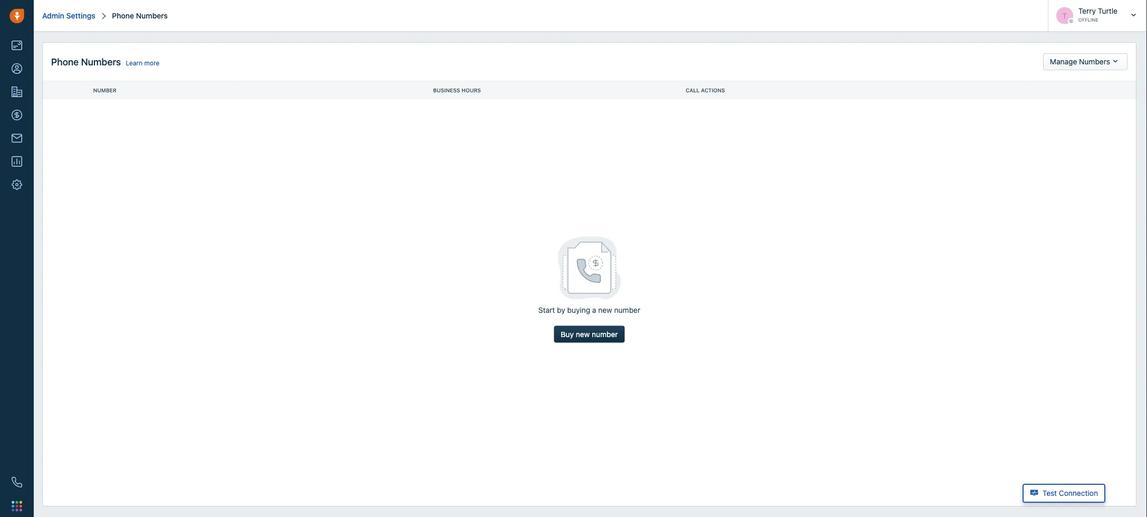 Task type: describe. For each thing, give the bounding box(es) containing it.
manage numbers button
[[1044, 53, 1128, 70]]

number inside buy new number "button"
[[592, 330, 618, 339]]

test
[[1043, 489, 1058, 498]]

start
[[539, 306, 555, 314]]

by
[[557, 306, 566, 314]]

terry
[[1079, 7, 1097, 15]]

learn
[[126, 59, 143, 67]]

new inside "button"
[[576, 330, 590, 339]]

buying
[[568, 306, 591, 314]]

connection
[[1060, 489, 1099, 498]]

phone numbers learn more
[[51, 56, 160, 67]]

phone numbers link
[[110, 11, 168, 20]]

dropdown_arrow image
[[1111, 54, 1122, 70]]

t
[[1063, 11, 1068, 20]]

phone numbers
[[112, 11, 168, 20]]

admin settings
[[42, 11, 95, 20]]

0 vertical spatial number
[[615, 306, 641, 314]]

start by buying a new number image
[[558, 236, 621, 300]]

admin
[[42, 11, 64, 20]]

numbers for phone numbers learn more
[[81, 56, 121, 67]]

test connection
[[1043, 489, 1099, 498]]

number
[[93, 87, 116, 93]]

phone for phone numbers
[[112, 11, 134, 20]]

buy new number button
[[554, 326, 625, 343]]

call
[[686, 87, 700, 93]]

business hours
[[433, 87, 481, 93]]

manage numbers
[[1051, 57, 1111, 66]]

more
[[144, 59, 160, 67]]

phone for phone numbers learn more
[[51, 56, 79, 67]]

business
[[433, 87, 460, 93]]



Task type: locate. For each thing, give the bounding box(es) containing it.
0 horizontal spatial new
[[576, 330, 590, 339]]

phone right "settings"
[[112, 11, 134, 20]]

1 horizontal spatial new
[[599, 306, 613, 314]]

actions
[[701, 87, 726, 93]]

manage
[[1051, 57, 1078, 66]]

buy
[[561, 330, 574, 339]]

start by buying a new number
[[539, 306, 641, 314]]

1 vertical spatial phone
[[51, 56, 79, 67]]

offline
[[1079, 17, 1099, 23]]

numbers right manage
[[1080, 57, 1111, 66]]

new right the 'buy'
[[576, 330, 590, 339]]

numbers
[[136, 11, 168, 20], [81, 56, 121, 67], [1080, 57, 1111, 66]]

0 horizontal spatial numbers
[[81, 56, 121, 67]]

numbers up more
[[136, 11, 168, 20]]

0 vertical spatial new
[[599, 306, 613, 314]]

number right a
[[615, 306, 641, 314]]

1 horizontal spatial numbers
[[136, 11, 168, 20]]

number down a
[[592, 330, 618, 339]]

numbers inside button
[[1080, 57, 1111, 66]]

numbers up number
[[81, 56, 121, 67]]

2 horizontal spatial numbers
[[1080, 57, 1111, 66]]

phone down admin settings
[[51, 56, 79, 67]]

settings
[[66, 11, 95, 20]]

freshworks switcher image
[[12, 501, 22, 512]]

new right a
[[599, 306, 613, 314]]

new
[[599, 306, 613, 314], [576, 330, 590, 339]]

numbers for manage numbers
[[1080, 57, 1111, 66]]

number
[[615, 306, 641, 314], [592, 330, 618, 339]]

buy new number
[[561, 330, 618, 339]]

learn more link
[[126, 59, 160, 67]]

numbers for phone numbers
[[136, 11, 168, 20]]

1 horizontal spatial phone
[[112, 11, 134, 20]]

terry turtle offline
[[1079, 7, 1118, 23]]

admin settings link
[[42, 11, 95, 20]]

hours
[[462, 87, 481, 93]]

1 vertical spatial new
[[576, 330, 590, 339]]

call actions
[[686, 87, 726, 93]]

0 vertical spatial phone
[[112, 11, 134, 20]]

a
[[593, 306, 597, 314]]

phone element
[[6, 472, 27, 493]]

turtle
[[1099, 7, 1118, 15]]

1 vertical spatial number
[[592, 330, 618, 339]]

phone image
[[12, 477, 22, 488]]

phone
[[112, 11, 134, 20], [51, 56, 79, 67]]

0 horizontal spatial phone
[[51, 56, 79, 67]]



Task type: vqa. For each thing, say whether or not it's contained in the screenshot.
mateoroberts871@gmail.com's + Click to add
no



